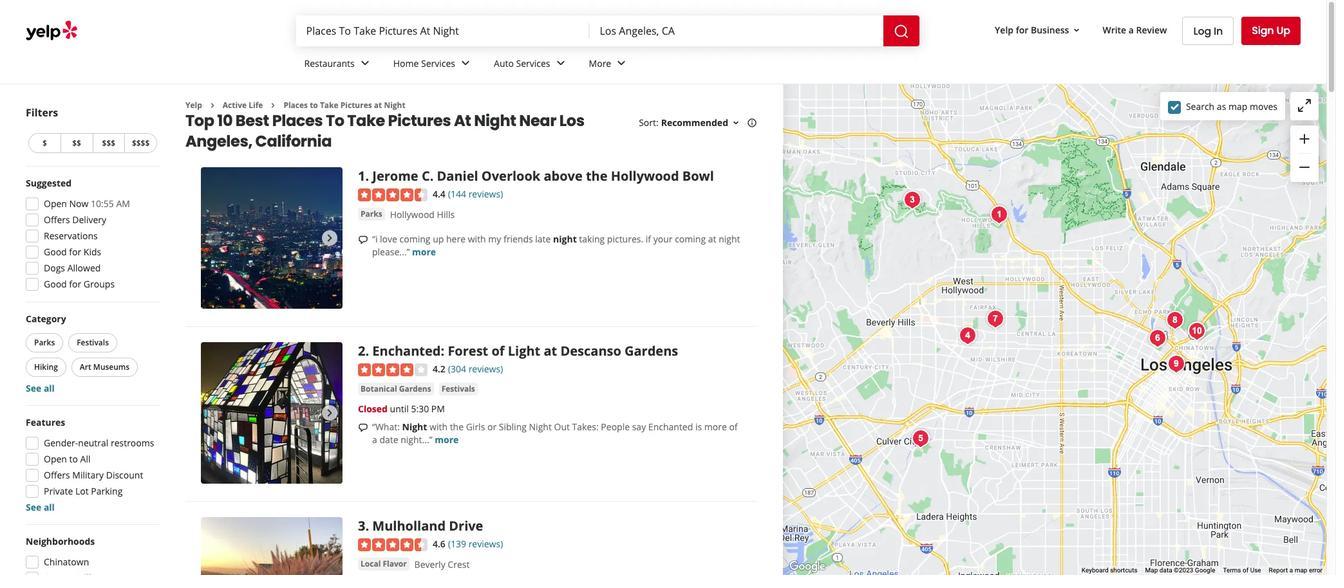 Task type: locate. For each thing, give the bounding box(es) containing it.
1 vertical spatial .
[[365, 343, 369, 360]]

0 vertical spatial .
[[365, 168, 369, 185]]

chinatown
[[44, 556, 89, 569]]

coming right your
[[675, 233, 706, 245]]

for for groups
[[69, 278, 81, 290]]

1 vertical spatial with
[[429, 421, 447, 433]]

for down dogs allowed
[[69, 278, 81, 290]]

map for moves
[[1228, 100, 1247, 112]]

see all button down private
[[26, 502, 55, 514]]

if
[[646, 233, 651, 245]]

a left date on the bottom left of page
[[372, 434, 377, 446]]

0 vertical spatial open
[[44, 198, 67, 210]]

a inside write a review link
[[1129, 24, 1134, 36]]

1 see all button from the top
[[26, 382, 55, 395]]

0 vertical spatial see all button
[[26, 382, 55, 395]]

1 open from the top
[[44, 198, 67, 210]]

the
[[586, 168, 608, 185], [450, 421, 464, 433]]

0 horizontal spatial to
[[69, 453, 78, 466]]

night left out
[[529, 421, 552, 433]]

2 see from the top
[[26, 502, 41, 514]]

. left jerome
[[365, 168, 369, 185]]

2 open from the top
[[44, 453, 67, 466]]

1 reviews) from the top
[[469, 188, 503, 201]]

festivals button
[[68, 334, 117, 353], [439, 383, 478, 396]]

0 vertical spatial parks
[[361, 209, 382, 220]]

good for good for groups
[[44, 278, 67, 290]]

0 vertical spatial festivals
[[77, 337, 109, 348]]

$$
[[72, 138, 81, 149]]

2 vertical spatial more
[[435, 434, 459, 446]]

10
[[217, 110, 233, 132]]

2 vertical spatial of
[[1243, 567, 1249, 574]]

(139 reviews)
[[448, 539, 503, 551]]

0 vertical spatial see
[[26, 382, 41, 395]]

0 vertical spatial to
[[310, 100, 318, 111]]

see for features
[[26, 502, 41, 514]]

2 none field from the left
[[600, 24, 873, 38]]

1 offers from the top
[[44, 214, 70, 226]]

1 vertical spatial for
[[69, 246, 81, 258]]

2 horizontal spatial 24 chevron down v2 image
[[614, 56, 629, 71]]

0 horizontal spatial the
[[450, 421, 464, 433]]

lot
[[75, 485, 89, 498]]

coming
[[400, 233, 430, 245], [675, 233, 706, 245]]

2 services from the left
[[516, 57, 550, 69]]

map
[[1228, 100, 1247, 112], [1295, 567, 1307, 574]]

offers for offers military discount
[[44, 469, 70, 482]]

for left business in the right top of the page
[[1016, 24, 1028, 36]]

0 vertical spatial with
[[468, 233, 486, 245]]

reviews) inside (144 reviews) link
[[469, 188, 503, 201]]

1 horizontal spatial night
[[719, 233, 740, 245]]

reviews) down forest
[[469, 363, 503, 376]]

reservations
[[44, 230, 98, 242]]

1 horizontal spatial coming
[[675, 233, 706, 245]]

hollywood down 4.4 star rating image
[[390, 209, 435, 221]]

jerome c. daniel overlook above the hollywood bowl link
[[372, 168, 714, 185]]

0 vertical spatial the
[[586, 168, 608, 185]]

1 horizontal spatial at
[[544, 343, 557, 360]]

None field
[[306, 24, 579, 38], [600, 24, 873, 38]]

map right as at top
[[1228, 100, 1247, 112]]

sign
[[1252, 23, 1274, 38]]

1 vertical spatial the
[[450, 421, 464, 433]]

1 horizontal spatial hollywood
[[611, 168, 679, 185]]

3 . from the top
[[365, 518, 369, 535]]

2 slideshow element from the top
[[201, 343, 343, 484]]

angeles,
[[185, 131, 252, 152]]

offers delivery
[[44, 214, 106, 226]]

2 horizontal spatial a
[[1290, 567, 1293, 574]]

terms of use link
[[1223, 567, 1261, 574]]

urban light at lacma image
[[955, 323, 981, 349]]

0 vertical spatial festivals button
[[68, 334, 117, 353]]

zoom in image
[[1297, 131, 1312, 147]]

reviews) down drive
[[469, 539, 503, 551]]

more for taking pictures. if your coming at night please..."
[[412, 246, 436, 258]]

0 horizontal spatial map
[[1228, 100, 1247, 112]]

0 vertical spatial more
[[412, 246, 436, 258]]

features
[[26, 417, 65, 429]]

all down private
[[44, 502, 55, 514]]

services inside "auto services" link
[[516, 57, 550, 69]]

expand map image
[[1297, 98, 1312, 113]]

more inside with the girls or sibling night out  takes: people say enchanted is more of a date night..."
[[704, 421, 727, 433]]

recommended button
[[661, 117, 741, 129]]

0 horizontal spatial parks
[[34, 337, 55, 348]]

1 vertical spatial festivals
[[441, 384, 475, 395]]

pictures left at
[[388, 110, 451, 132]]

1 vertical spatial more link
[[435, 434, 459, 446]]

0 vertical spatial at
[[374, 100, 382, 111]]

more link down up
[[412, 246, 436, 258]]

to left all
[[69, 453, 78, 466]]

0 vertical spatial gardens
[[625, 343, 678, 360]]

offers for offers delivery
[[44, 214, 70, 226]]

0 horizontal spatial parks button
[[26, 334, 63, 353]]

16 chevron down v2 image
[[1072, 25, 1082, 35]]

1 24 chevron down v2 image from the left
[[458, 56, 473, 71]]

0 vertical spatial slideshow element
[[201, 168, 343, 309]]

1 vertical spatial reviews)
[[469, 363, 503, 376]]

0 vertical spatial a
[[1129, 24, 1134, 36]]

at right the to
[[374, 100, 382, 111]]

up
[[433, 233, 444, 245]]

0 horizontal spatial none field
[[306, 24, 579, 38]]

.
[[365, 168, 369, 185], [365, 343, 369, 360], [365, 518, 369, 535]]

at right your
[[708, 233, 716, 245]]

gardens inside button
[[399, 384, 431, 395]]

festivals button up art
[[68, 334, 117, 353]]

0 horizontal spatial take
[[320, 100, 338, 111]]

1 slideshow element from the top
[[201, 168, 343, 309]]

open down gender-
[[44, 453, 67, 466]]

home
[[393, 57, 419, 69]]

1 see all from the top
[[26, 382, 55, 395]]

friends
[[503, 233, 533, 245]]

take inside top 10 best places to take pictures at night near los angeles, california
[[347, 110, 385, 132]]

24 chevron down v2 image right more
[[614, 56, 629, 71]]

offers military discount
[[44, 469, 143, 482]]

festivals up art
[[77, 337, 109, 348]]

1 vertical spatial previous image
[[206, 406, 221, 421]]

$
[[42, 138, 47, 149]]

botanical gardens button
[[358, 383, 434, 396]]

for up dogs allowed
[[69, 246, 81, 258]]

2 horizontal spatial at
[[708, 233, 716, 245]]

see all button
[[26, 382, 55, 395], [26, 502, 55, 514]]

report a map error
[[1269, 567, 1323, 574]]

see all for category
[[26, 382, 55, 395]]

1 all from the top
[[44, 382, 55, 395]]

dogs
[[44, 262, 65, 274]]

24 chevron down v2 image inside home services link
[[458, 56, 473, 71]]

services for home services
[[421, 57, 455, 69]]

services right home
[[421, 57, 455, 69]]

1 vertical spatial parks button
[[26, 334, 63, 353]]

1 services from the left
[[421, 57, 455, 69]]

with down the pm
[[429, 421, 447, 433]]

see up neighborhoods
[[26, 502, 41, 514]]

search
[[1186, 100, 1214, 112]]

0 vertical spatial of
[[492, 343, 505, 360]]

1 vertical spatial gardens
[[399, 384, 431, 395]]

0 vertical spatial more link
[[412, 246, 436, 258]]

1 previous image from the top
[[206, 231, 221, 246]]

1 horizontal spatial services
[[516, 57, 550, 69]]

discount
[[106, 469, 143, 482]]

open for open to all
[[44, 453, 67, 466]]

1 vertical spatial see
[[26, 502, 41, 514]]

16 chevron right v2 image
[[207, 100, 218, 111]]

google image
[[786, 559, 829, 576]]

open now 10:55 am
[[44, 198, 130, 210]]

1 see from the top
[[26, 382, 41, 395]]

good for good for kids
[[44, 246, 67, 258]]

0 horizontal spatial festivals
[[77, 337, 109, 348]]

business categories element
[[294, 46, 1301, 84]]

all down hiking button on the bottom left of the page
[[44, 382, 55, 395]]

auto services link
[[484, 46, 579, 84]]

for inside button
[[1016, 24, 1028, 36]]

all
[[44, 382, 55, 395], [44, 502, 55, 514]]

festivals down "(304"
[[441, 384, 475, 395]]

coming left up
[[400, 233, 430, 245]]

gardens right the descanso
[[625, 343, 678, 360]]

24 chevron down v2 image inside more link
[[614, 56, 629, 71]]

0 vertical spatial yelp
[[995, 24, 1013, 36]]

mulholland drive image
[[899, 187, 925, 213]]

open to all
[[44, 453, 90, 466]]

review
[[1136, 24, 1167, 36]]

at
[[454, 110, 471, 132]]

1 vertical spatial see all button
[[26, 502, 55, 514]]

16 chevron right v2 image
[[268, 100, 278, 111]]

2 vertical spatial reviews)
[[469, 539, 503, 551]]

terms
[[1223, 567, 1241, 574]]

1 horizontal spatial a
[[1129, 24, 1134, 36]]

1 night from the left
[[553, 233, 577, 245]]

2 see all from the top
[[26, 502, 55, 514]]

everett park image
[[1162, 307, 1188, 333]]

0 horizontal spatial festivals button
[[68, 334, 117, 353]]

top
[[185, 110, 214, 132]]

reviews) inside (304 reviews) link
[[469, 363, 503, 376]]

map
[[1145, 567, 1158, 574]]

to
[[310, 100, 318, 111], [69, 453, 78, 466]]

places to take pictures at night link
[[284, 100, 405, 111]]

services
[[421, 57, 455, 69], [516, 57, 550, 69]]

report
[[1269, 567, 1288, 574]]

see all button down hiking button on the bottom left of the page
[[26, 382, 55, 395]]

taking
[[579, 233, 605, 245]]

0 vertical spatial reviews)
[[469, 188, 503, 201]]

1 vertical spatial slideshow element
[[201, 343, 343, 484]]

0 vertical spatial see all
[[26, 382, 55, 395]]

parks inside group
[[34, 337, 55, 348]]

1 . jerome c. daniel overlook above the hollywood bowl
[[358, 168, 714, 185]]

parks button up "i
[[358, 208, 385, 221]]

gardens up 5:30 on the bottom of the page
[[399, 384, 431, 395]]

to for all
[[69, 453, 78, 466]]

1 horizontal spatial gardens
[[625, 343, 678, 360]]

2 see all button from the top
[[26, 502, 55, 514]]

take down restaurants link at left top
[[320, 100, 338, 111]]

take right the to
[[347, 110, 385, 132]]

1 vertical spatial good
[[44, 278, 67, 290]]

2 reviews) from the top
[[469, 363, 503, 376]]

a
[[1129, 24, 1134, 36], [372, 434, 377, 446], [1290, 567, 1293, 574]]

pictures down 24 chevron down v2 image
[[340, 100, 372, 111]]

none field find
[[306, 24, 579, 38]]

coming inside the taking pictures. if your coming at night please..."
[[675, 233, 706, 245]]

parks up "i
[[361, 209, 382, 220]]

1 horizontal spatial parks button
[[358, 208, 385, 221]]

1 vertical spatial to
[[69, 453, 78, 466]]

with
[[468, 233, 486, 245], [429, 421, 447, 433]]

None search field
[[296, 15, 922, 46]]

0 vertical spatial good
[[44, 246, 67, 258]]

the right above
[[586, 168, 608, 185]]

places to take pictures at night
[[284, 100, 405, 111]]

until
[[390, 403, 409, 415]]

24 chevron down v2 image right the auto services at the left of page
[[553, 56, 568, 71]]

1 vertical spatial more
[[704, 421, 727, 433]]

see all button for features
[[26, 502, 55, 514]]

"i love coming up here with my friends late night
[[372, 233, 577, 245]]

4.4
[[433, 188, 445, 201]]

0 horizontal spatial night
[[553, 233, 577, 245]]

art museums button
[[71, 358, 138, 377]]

suggested
[[26, 177, 72, 189]]

beverly crest
[[414, 559, 470, 571]]

night down home
[[384, 100, 405, 111]]

sign up
[[1252, 23, 1290, 38]]

festivals button down "(304"
[[439, 383, 478, 396]]

1 horizontal spatial the
[[586, 168, 608, 185]]

festivals inside group
[[77, 337, 109, 348]]

2 vertical spatial .
[[365, 518, 369, 535]]

0 vertical spatial map
[[1228, 100, 1247, 112]]

$$$ button
[[92, 133, 124, 153]]

good down dogs
[[44, 278, 67, 290]]

1 horizontal spatial yelp
[[995, 24, 1013, 36]]

report a map error link
[[1269, 567, 1323, 574]]

reviews) right (144
[[469, 188, 503, 201]]

parks for left parks button
[[34, 337, 55, 348]]

in
[[1214, 24, 1223, 38]]

0 vertical spatial for
[[1016, 24, 1028, 36]]

parks down category
[[34, 337, 55, 348]]

night inside with the girls or sibling night out  takes: people say enchanted is more of a date night..."
[[529, 421, 552, 433]]

1 good from the top
[[44, 246, 67, 258]]

more link right night..." on the bottom of the page
[[435, 434, 459, 446]]

0 horizontal spatial services
[[421, 57, 455, 69]]

2 good from the top
[[44, 278, 67, 290]]

of left use
[[1243, 567, 1249, 574]]

2 24 chevron down v2 image from the left
[[553, 56, 568, 71]]

a for write
[[1129, 24, 1134, 36]]

good for kids
[[44, 246, 101, 258]]

parks link
[[358, 208, 385, 221]]

. up 4.6 star rating image
[[365, 518, 369, 535]]

yelp left business in the right top of the page
[[995, 24, 1013, 36]]

yelp for yelp for business
[[995, 24, 1013, 36]]

2 previous image from the top
[[206, 406, 221, 421]]

next image
[[322, 406, 337, 421]]

group containing features
[[22, 417, 160, 514]]

1 horizontal spatial 24 chevron down v2 image
[[553, 56, 568, 71]]

0 horizontal spatial with
[[429, 421, 447, 433]]

4.4 star rating image
[[358, 189, 428, 202]]

descanso
[[560, 343, 621, 360]]

3 24 chevron down v2 image from the left
[[614, 56, 629, 71]]

parks button down category
[[26, 334, 63, 353]]

1 vertical spatial map
[[1295, 567, 1307, 574]]

hiking
[[34, 362, 58, 373]]

1 vertical spatial parks
[[34, 337, 55, 348]]

night inside top 10 best places to take pictures at night near los angeles, california
[[474, 110, 516, 132]]

closed until 5:30 pm
[[358, 403, 445, 415]]

see all down private
[[26, 502, 55, 514]]

previous image
[[206, 231, 221, 246], [206, 406, 221, 421]]

open down suggested
[[44, 198, 67, 210]]

1 none field from the left
[[306, 24, 579, 38]]

1 horizontal spatial pictures
[[388, 110, 451, 132]]

keyboard shortcuts button
[[1082, 567, 1137, 576]]

closed
[[358, 403, 388, 415]]

1 vertical spatial see all
[[26, 502, 55, 514]]

1 coming from the left
[[400, 233, 430, 245]]

yelp left 16 chevron right v2 icon
[[185, 100, 202, 111]]

zoom out image
[[1297, 160, 1312, 175]]

0 vertical spatial all
[[44, 382, 55, 395]]

hollywood left bowl
[[611, 168, 679, 185]]

a right write
[[1129, 24, 1134, 36]]

2 vertical spatial a
[[1290, 567, 1293, 574]]

1 horizontal spatial map
[[1295, 567, 1307, 574]]

your
[[653, 233, 673, 245]]

good up dogs
[[44, 246, 67, 258]]

say
[[632, 421, 646, 433]]

1 vertical spatial a
[[372, 434, 377, 446]]

reviews) for daniel
[[469, 188, 503, 201]]

1 vertical spatial all
[[44, 502, 55, 514]]

1 horizontal spatial festivals button
[[439, 383, 478, 396]]

group
[[1290, 126, 1319, 182], [22, 177, 160, 295], [23, 313, 160, 395], [22, 417, 160, 514], [22, 536, 160, 576]]

restaurants link
[[294, 46, 383, 84]]

a right 'report'
[[1290, 567, 1293, 574]]

of right is
[[729, 421, 738, 433]]

24 chevron down v2 image
[[458, 56, 473, 71], [553, 56, 568, 71], [614, 56, 629, 71]]

1 horizontal spatial none field
[[600, 24, 873, 38]]

night right at
[[474, 110, 516, 132]]

1 horizontal spatial festivals
[[441, 384, 475, 395]]

search as map moves
[[1186, 100, 1277, 112]]

love
[[380, 233, 397, 245]]

delivery
[[72, 214, 106, 226]]

2 all from the top
[[44, 502, 55, 514]]

slideshow element for "i love coming up here with my friends late night
[[201, 168, 343, 309]]

0 vertical spatial offers
[[44, 214, 70, 226]]

jerome c. daniel overlook above the hollywood bowl image
[[986, 202, 1012, 228]]

with left the my
[[468, 233, 486, 245]]

24 chevron down v2 image left auto
[[458, 56, 473, 71]]

see all
[[26, 382, 55, 395], [26, 502, 55, 514]]

. for 2
[[365, 343, 369, 360]]

a inside with the girls or sibling night out  takes: people say enchanted is more of a date night..."
[[372, 434, 377, 446]]

see down hiking button on the bottom left of the page
[[26, 382, 41, 395]]

24 chevron down v2 image inside "auto services" link
[[553, 56, 568, 71]]

map left error
[[1295, 567, 1307, 574]]

. up 4.2 star rating "image" at the left of the page
[[365, 343, 369, 360]]

1 . from the top
[[365, 168, 369, 185]]

slideshow element
[[201, 168, 343, 309], [201, 343, 343, 484]]

3 reviews) from the top
[[469, 539, 503, 551]]

the left girls
[[450, 421, 464, 433]]

more right night..." on the bottom of the page
[[435, 434, 459, 446]]

0 vertical spatial previous image
[[206, 231, 221, 246]]

all for category
[[44, 382, 55, 395]]

2 . from the top
[[365, 343, 369, 360]]

offers up reservations
[[44, 214, 70, 226]]

more link for night
[[435, 434, 459, 446]]

0 horizontal spatial yelp
[[185, 100, 202, 111]]

1 vertical spatial at
[[708, 233, 716, 245]]

4.2
[[433, 363, 445, 376]]

error
[[1309, 567, 1323, 574]]

previous image for taking pictures. if your coming at night please..."
[[206, 231, 221, 246]]

1 horizontal spatial to
[[310, 100, 318, 111]]

services right auto
[[516, 57, 550, 69]]

1
[[358, 168, 365, 185]]

1 vertical spatial yelp
[[185, 100, 202, 111]]

group containing neighborhoods
[[22, 536, 160, 576]]

0 horizontal spatial gardens
[[399, 384, 431, 395]]

daniel
[[437, 168, 478, 185]]

2 coming from the left
[[675, 233, 706, 245]]

yelp inside button
[[995, 24, 1013, 36]]

for for kids
[[69, 246, 81, 258]]

1 horizontal spatial parks
[[361, 209, 382, 220]]

to left the to
[[310, 100, 318, 111]]

local flavor
[[361, 559, 407, 570]]

places left the to
[[272, 110, 323, 132]]

of left light at the left of the page
[[492, 343, 505, 360]]

night up night..." on the bottom of the page
[[402, 421, 427, 433]]

0 horizontal spatial pictures
[[340, 100, 372, 111]]

a for report
[[1290, 567, 1293, 574]]

gender-neutral restrooms
[[44, 437, 154, 449]]

0 horizontal spatial a
[[372, 434, 377, 446]]

vista hermosa natural park image
[[1145, 325, 1171, 351]]

parks inside 'link'
[[361, 209, 382, 220]]

take
[[320, 100, 338, 111], [347, 110, 385, 132]]

at right light at the left of the page
[[544, 343, 557, 360]]

offers up private
[[44, 469, 70, 482]]

1 vertical spatial festivals button
[[439, 383, 478, 396]]

search image
[[893, 24, 909, 39]]

places right 16 chevron right v2 image
[[284, 100, 308, 111]]

more down up
[[412, 246, 436, 258]]

reviews)
[[469, 188, 503, 201], [469, 363, 503, 376], [469, 539, 503, 551]]

more
[[412, 246, 436, 258], [704, 421, 727, 433], [435, 434, 459, 446]]

services inside home services link
[[421, 57, 455, 69]]

reviews) for of
[[469, 363, 503, 376]]

0 horizontal spatial of
[[492, 343, 505, 360]]

more right is
[[704, 421, 727, 433]]

1 horizontal spatial take
[[347, 110, 385, 132]]

2 offers from the top
[[44, 469, 70, 482]]

parking
[[91, 485, 123, 498]]

art museums
[[80, 362, 130, 373]]

overlook
[[481, 168, 540, 185]]

2 night from the left
[[719, 233, 740, 245]]

see all down hiking button on the bottom left of the page
[[26, 382, 55, 395]]



Task type: vqa. For each thing, say whether or not it's contained in the screenshot.
Art Museums
yes



Task type: describe. For each thing, give the bounding box(es) containing it.
2 vertical spatial at
[[544, 343, 557, 360]]

4.6 star rating image
[[358, 539, 428, 552]]

3
[[358, 518, 365, 535]]

1 vertical spatial hollywood
[[390, 209, 435, 221]]

good for groups
[[44, 278, 115, 290]]

0 horizontal spatial at
[[374, 100, 382, 111]]

all for features
[[44, 502, 55, 514]]

"i
[[372, 233, 378, 245]]

map region
[[748, 0, 1336, 576]]

beverly
[[414, 559, 445, 571]]

is
[[695, 421, 702, 433]]

google
[[1195, 567, 1215, 574]]

yelp link
[[185, 100, 202, 111]]

none field near
[[600, 24, 873, 38]]

drive
[[449, 518, 483, 535]]

california
[[255, 131, 332, 152]]

neutral
[[78, 437, 108, 449]]

(139 reviews) link
[[448, 537, 503, 551]]

girls
[[466, 421, 485, 433]]

see all for features
[[26, 502, 55, 514]]

1 horizontal spatial with
[[468, 233, 486, 245]]

see all button for category
[[26, 382, 55, 395]]

light
[[508, 343, 540, 360]]

yelp for business button
[[990, 18, 1087, 42]]

up
[[1276, 23, 1290, 38]]

0 vertical spatial hollywood
[[611, 168, 679, 185]]

5:30
[[411, 403, 429, 415]]

previous image for with the girls or sibling night out  takes: people say enchanted is more of a date night..."
[[206, 406, 221, 421]]

above
[[544, 168, 583, 185]]

16 speech v2 image
[[358, 423, 368, 433]]

bowl
[[682, 168, 714, 185]]

restrooms
[[111, 437, 154, 449]]

of inside with the girls or sibling night out  takes: people say enchanted is more of a date night..."
[[729, 421, 738, 433]]

local
[[361, 559, 381, 570]]

(304
[[448, 363, 466, 376]]

botanical gardens
[[361, 384, 431, 395]]

Find text field
[[306, 24, 579, 38]]

places inside top 10 best places to take pictures at night near los angeles, california
[[272, 110, 323, 132]]

write
[[1103, 24, 1126, 36]]

shortcuts
[[1110, 567, 1137, 574]]

c.
[[422, 168, 434, 185]]

jerome
[[372, 168, 418, 185]]

0 vertical spatial parks button
[[358, 208, 385, 221]]

here
[[446, 233, 466, 245]]

more for with the girls or sibling night out  takes: people say enchanted is more of a date night..."
[[435, 434, 459, 446]]

. for 1
[[365, 168, 369, 185]]

moves
[[1250, 100, 1277, 112]]

private
[[44, 485, 73, 498]]

active life
[[223, 100, 263, 111]]

more
[[589, 57, 611, 69]]

auto services
[[494, 57, 550, 69]]

as
[[1217, 100, 1226, 112]]

the inside with the girls or sibling night out  takes: people say enchanted is more of a date night..."
[[450, 421, 464, 433]]

2 horizontal spatial of
[[1243, 567, 1249, 574]]

terms of use
[[1223, 567, 1261, 574]]

to for take
[[310, 100, 318, 111]]

yelp for yelp link
[[185, 100, 202, 111]]

next image
[[322, 231, 337, 246]]

out
[[554, 421, 570, 433]]

baldwin hills scenic overlook image
[[908, 426, 934, 452]]

am
[[116, 198, 130, 210]]

slideshow element for "what: night
[[201, 343, 343, 484]]

festivals button inside group
[[68, 334, 117, 353]]

art
[[80, 362, 91, 373]]

near
[[519, 110, 556, 132]]

hiking button
[[26, 358, 66, 377]]

sign up link
[[1242, 17, 1301, 45]]

parks for topmost parks button
[[361, 209, 382, 220]]

pictures inside top 10 best places to take pictures at night near los angeles, california
[[388, 110, 451, 132]]

the bradbury building image
[[1163, 351, 1189, 377]]

group containing suggested
[[22, 177, 160, 295]]

see for category
[[26, 382, 41, 395]]

keyboard shortcuts
[[1082, 567, 1137, 574]]

night inside the taking pictures. if your coming at night please..."
[[719, 233, 740, 245]]

home services
[[393, 57, 455, 69]]

local flavor button
[[358, 558, 409, 571]]

reviews) inside (139 reviews) link
[[469, 539, 503, 551]]

"what: night
[[372, 421, 427, 433]]

or
[[487, 421, 497, 433]]

24 chevron down v2 image for home services
[[458, 56, 473, 71]]

flutter experience image
[[983, 306, 1008, 332]]

map data ©2023 google
[[1145, 567, 1215, 574]]

(144 reviews)
[[448, 188, 503, 201]]

open for open now 10:55 am
[[44, 198, 67, 210]]

at inside the taking pictures. if your coming at night please..."
[[708, 233, 716, 245]]

museums
[[93, 362, 130, 373]]

life
[[249, 100, 263, 111]]

mulholland drive link
[[372, 518, 483, 535]]

allowed
[[67, 262, 101, 274]]

more link for love
[[412, 246, 436, 258]]

best
[[236, 110, 269, 132]]

group containing category
[[23, 313, 160, 395]]

for for business
[[1016, 24, 1028, 36]]

dogs allowed
[[44, 262, 101, 274]]

enchanted: forest of light at descanso gardens link
[[372, 343, 678, 360]]

log in link
[[1182, 17, 1234, 45]]

botanical
[[361, 384, 397, 395]]

24 chevron down v2 image for auto services
[[553, 56, 568, 71]]

enchanted
[[648, 421, 693, 433]]

(139
[[448, 539, 466, 551]]

with inside with the girls or sibling night out  takes: people say enchanted is more of a date night..."
[[429, 421, 447, 433]]

Near text field
[[600, 24, 873, 38]]

3 . mulholland drive
[[358, 518, 483, 535]]

services for auto services
[[516, 57, 550, 69]]

"what:
[[372, 421, 400, 433]]

crest
[[448, 559, 470, 571]]

4.6
[[433, 539, 445, 551]]

gender-
[[44, 437, 78, 449]]

16 speech v2 image
[[358, 235, 368, 245]]

16 info v2 image
[[747, 118, 757, 128]]

recommended
[[661, 117, 728, 129]]

©2023
[[1174, 567, 1193, 574]]

los
[[559, 110, 584, 132]]

24 chevron down v2 image
[[357, 56, 373, 71]]

takes:
[[572, 421, 599, 433]]

please..."
[[372, 246, 410, 258]]

(144 reviews) link
[[448, 187, 503, 201]]

enchanted: forest of light at descanso gardens image
[[201, 343, 343, 484]]

chinatown summer nights image
[[1184, 318, 1210, 344]]

write a review link
[[1097, 18, 1172, 42]]

$$ button
[[60, 133, 92, 153]]

4.2 star rating image
[[358, 364, 428, 377]]

(304 reviews)
[[448, 363, 503, 376]]

map for error
[[1295, 567, 1307, 574]]

auto
[[494, 57, 514, 69]]

botanical gardens link
[[358, 383, 434, 396]]

24 chevron down v2 image for more
[[614, 56, 629, 71]]

forest
[[448, 343, 488, 360]]

. for 3
[[365, 518, 369, 535]]

local flavor link
[[358, 558, 409, 571]]

16 chevron down v2 image
[[731, 118, 741, 128]]

jerome c. daniel overlook above the hollywood bowl image
[[201, 168, 343, 309]]



